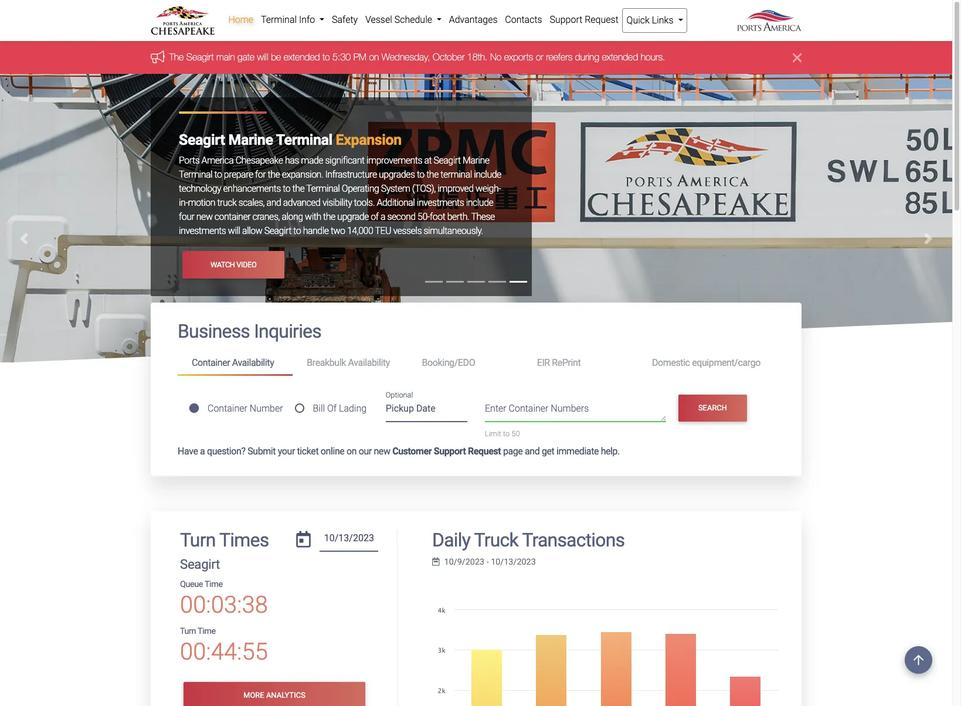 Task type: vqa. For each thing, say whether or not it's contained in the screenshot.
the rightmost full
no



Task type: describe. For each thing, give the bounding box(es) containing it.
has
[[285, 155, 299, 166]]

bill of lading
[[313, 403, 367, 414]]

system
[[381, 183, 410, 194]]

the seagirt main gate will be extended to 5:30 pm on wednesday, october 18th.  no exports or reefers during extended hours. alert
[[0, 41, 953, 74]]

10/9/2023 - 10/13/2023
[[444, 557, 536, 567]]

more analytics link
[[184, 682, 366, 706]]

safety
[[332, 14, 358, 25]]

transactions
[[522, 529, 625, 551]]

1 vertical spatial include
[[466, 197, 494, 209]]

technology
[[179, 183, 221, 194]]

get
[[542, 446, 555, 457]]

time for 00:44:55
[[198, 627, 216, 637]]

the seagirt main gate will be extended to 5:30 pm on wednesday, october 18th.  no exports or reefers during extended hours.
[[170, 52, 666, 62]]

container availability
[[192, 357, 274, 369]]

Optional text field
[[386, 399, 468, 423]]

chesapeake
[[236, 155, 283, 166]]

container availability link
[[178, 352, 293, 376]]

second
[[388, 211, 416, 223]]

truck
[[474, 529, 519, 551]]

domestic equipment/cargo
[[652, 357, 761, 369]]

home
[[228, 14, 254, 25]]

contacts link
[[502, 8, 546, 32]]

watch
[[211, 260, 235, 269]]

of
[[327, 403, 337, 414]]

enter container numbers
[[485, 403, 589, 414]]

search button
[[679, 395, 748, 422]]

to up 'advanced'
[[283, 183, 290, 194]]

marine inside ports america chesapeake has made significant improvements at seagirt marine terminal to                          prepare for the expansion. infrastructure upgrades to the terminal include technology                          enhancements to the terminal operating system (tos), improved weigh- in-motion truck scales,                          and advanced visibility tools. additional investments include four new container cranes,                          along with the upgrade of a second 50-foot berth. these investments will allow seagirt                          to handle two 14,000 teu vessels simultaneously.
[[463, 155, 490, 166]]

availability for container availability
[[232, 357, 274, 369]]

immediate
[[557, 446, 599, 457]]

turn times
[[180, 529, 269, 551]]

terminal up visibility at top
[[306, 183, 340, 194]]

0 horizontal spatial request
[[468, 446, 501, 457]]

seagirt down cranes,
[[264, 226, 292, 237]]

00:44:55
[[180, 638, 268, 666]]

two
[[331, 226, 345, 237]]

expansion
[[336, 132, 402, 149]]

limit
[[485, 430, 502, 438]]

1 vertical spatial investments
[[179, 226, 226, 237]]

daily truck transactions
[[432, 529, 625, 551]]

booking/edo link
[[408, 352, 523, 374]]

seagirt marine terminal expansion
[[179, 132, 402, 149]]

0 vertical spatial include
[[474, 169, 502, 180]]

queue
[[180, 580, 203, 590]]

these
[[471, 211, 495, 223]]

help.
[[601, 446, 620, 457]]

ports america chesapeake has made significant improvements at seagirt marine terminal to                          prepare for the expansion. infrastructure upgrades to the terminal include technology                          enhancements to the terminal operating system (tos), improved weigh- in-motion truck scales,                          and advanced visibility tools. additional investments include four new container cranes,                          along with the upgrade of a second 50-foot berth. these investments will allow seagirt                          to handle two 14,000 teu vessels simultaneously.
[[179, 155, 502, 237]]

during
[[576, 52, 600, 62]]

the right with
[[323, 211, 335, 223]]

the seagirt main gate will be extended to 5:30 pm on wednesday, october 18th.  no exports or reefers during extended hours. link
[[170, 52, 666, 62]]

more
[[244, 691, 264, 700]]

analytics
[[266, 691, 306, 700]]

infrastructure
[[325, 169, 377, 180]]

close image
[[793, 51, 802, 65]]

1 extended from the left
[[284, 52, 320, 62]]

queue time 00:03:38
[[180, 580, 268, 619]]

operating
[[342, 183, 379, 194]]

0 horizontal spatial marine
[[228, 132, 273, 149]]

calendar day image
[[296, 531, 311, 548]]

improvements
[[367, 155, 422, 166]]

main content containing 00:03:38
[[142, 303, 811, 706]]

50-
[[418, 211, 430, 223]]

1 horizontal spatial request
[[585, 14, 619, 25]]

be
[[271, 52, 282, 62]]

question?
[[207, 446, 246, 457]]

reefers
[[547, 52, 573, 62]]

calendar week image
[[432, 558, 440, 566]]

with
[[305, 211, 321, 223]]

to inside main content
[[503, 430, 510, 438]]

lading
[[339, 403, 367, 414]]

tools.
[[354, 197, 375, 209]]

vessels
[[393, 226, 422, 237]]

(tos),
[[412, 183, 436, 194]]

more analytics
[[244, 691, 306, 700]]

a inside ports america chesapeake has made significant improvements at seagirt marine terminal to                          prepare for the expansion. infrastructure upgrades to the terminal include technology                          enhancements to the terminal operating system (tos), improved weigh- in-motion truck scales,                          and advanced visibility tools. additional investments include four new container cranes,                          along with the upgrade of a second 50-foot berth. these investments will allow seagirt                          to handle two 14,000 teu vessels simultaneously.
[[381, 211, 386, 223]]

upgrades
[[379, 169, 415, 180]]

vessel
[[365, 14, 392, 25]]

watch video
[[211, 260, 257, 269]]

container for container availability
[[192, 357, 230, 369]]

support request
[[550, 14, 619, 25]]

truck
[[217, 197, 237, 209]]

eir
[[537, 357, 550, 369]]

hours.
[[641, 52, 666, 62]]

domestic
[[652, 357, 690, 369]]

pm
[[354, 52, 367, 62]]

weigh-
[[476, 183, 501, 194]]

none text field inside main content
[[320, 529, 379, 552]]

1 horizontal spatial support
[[550, 14, 583, 25]]

business
[[178, 321, 250, 343]]

container up 50
[[509, 403, 549, 414]]

and inside main content
[[525, 446, 540, 457]]

will inside ports america chesapeake has made significant improvements at seagirt marine terminal to                          prepare for the expansion. infrastructure upgrades to the terminal include technology                          enhancements to the terminal operating system (tos), improved weigh- in-motion truck scales,                          and advanced visibility tools. additional investments include four new container cranes,                          along with the upgrade of a second 50-foot berth. these investments will allow seagirt                          to handle two 14,000 teu vessels simultaneously.
[[228, 226, 240, 237]]

in-
[[179, 197, 188, 209]]

video
[[237, 260, 257, 269]]

and inside ports america chesapeake has made significant improvements at seagirt marine terminal to                          prepare for the expansion. infrastructure upgrades to the terminal include technology                          enhancements to the terminal operating system (tos), improved weigh- in-motion truck scales,                          and advanced visibility tools. additional investments include four new container cranes,                          along with the upgrade of a second 50-foot berth. these investments will allow seagirt                          to handle two 14,000 teu vessels simultaneously.
[[267, 197, 281, 209]]

contacts
[[505, 14, 542, 25]]

0 vertical spatial investments
[[417, 197, 464, 209]]

advantages link
[[446, 8, 502, 32]]

18th.
[[468, 52, 488, 62]]

wednesday,
[[382, 52, 431, 62]]

cranes,
[[253, 211, 280, 223]]

availability for breakbulk availability
[[348, 357, 390, 369]]

booking/edo
[[422, 357, 475, 369]]

for
[[255, 169, 266, 180]]



Task type: locate. For each thing, give the bounding box(es) containing it.
request down limit
[[468, 446, 501, 457]]

-
[[487, 557, 489, 567]]

time inside turn time 00:44:55
[[198, 627, 216, 637]]

main content
[[142, 303, 811, 706]]

include up 'weigh-'
[[474, 169, 502, 180]]

turn for turn times
[[180, 529, 216, 551]]

made
[[301, 155, 323, 166]]

seagirt up queue
[[180, 557, 220, 572]]

1 horizontal spatial extended
[[603, 52, 639, 62]]

advanced
[[283, 197, 321, 209]]

to up (tos),
[[417, 169, 425, 180]]

time
[[205, 580, 223, 590], [198, 627, 216, 637]]

terminal
[[261, 14, 297, 25], [276, 132, 333, 149], [179, 169, 212, 180], [306, 183, 340, 194]]

seagirt inside "alert"
[[187, 52, 214, 62]]

1 vertical spatial on
[[347, 446, 357, 457]]

advantages
[[449, 14, 498, 25]]

go to top image
[[905, 647, 933, 674]]

quick links
[[627, 15, 676, 26]]

0 vertical spatial and
[[267, 197, 281, 209]]

of
[[371, 211, 379, 223]]

1 horizontal spatial and
[[525, 446, 540, 457]]

new down motion
[[196, 211, 213, 223]]

1 vertical spatial new
[[374, 446, 390, 457]]

motion
[[188, 197, 215, 209]]

vessel schedule link
[[362, 8, 446, 32]]

search
[[699, 404, 728, 412]]

along
[[282, 211, 303, 223]]

5:30
[[333, 52, 351, 62]]

daily
[[432, 529, 471, 551]]

0 horizontal spatial a
[[200, 446, 205, 457]]

at
[[424, 155, 432, 166]]

10/9/2023
[[444, 557, 485, 567]]

domestic equipment/cargo link
[[638, 352, 775, 374]]

support request link
[[546, 8, 623, 32]]

expansion.
[[282, 169, 323, 180]]

0 horizontal spatial and
[[267, 197, 281, 209]]

1 vertical spatial and
[[525, 446, 540, 457]]

on inside "alert"
[[370, 52, 380, 62]]

0 horizontal spatial investments
[[179, 226, 226, 237]]

0 horizontal spatial on
[[347, 446, 357, 457]]

bullhorn image
[[151, 50, 170, 63]]

extended right 'during'
[[603, 52, 639, 62]]

support
[[550, 14, 583, 25], [434, 446, 466, 457]]

container left the number
[[208, 403, 248, 414]]

2 extended from the left
[[603, 52, 639, 62]]

gate
[[238, 52, 255, 62]]

handle
[[303, 226, 329, 237]]

berth.
[[447, 211, 470, 223]]

seagirt up ports in the left top of the page
[[179, 132, 225, 149]]

the right 'for'
[[268, 169, 280, 180]]

1 horizontal spatial will
[[257, 52, 269, 62]]

availability
[[232, 357, 274, 369], [348, 357, 390, 369]]

the
[[170, 52, 184, 62]]

seagirt up 'terminal'
[[434, 155, 461, 166]]

Enter Container Numbers text field
[[485, 402, 666, 422]]

time up 00:44:55
[[198, 627, 216, 637]]

0 vertical spatial a
[[381, 211, 386, 223]]

improved
[[438, 183, 474, 194]]

prepare
[[224, 169, 253, 180]]

to down america
[[214, 169, 222, 180]]

links
[[652, 15, 674, 26]]

0 horizontal spatial new
[[196, 211, 213, 223]]

and left get
[[525, 446, 540, 457]]

main
[[217, 52, 235, 62]]

our
[[359, 446, 372, 457]]

support right customer
[[434, 446, 466, 457]]

schedule
[[395, 14, 432, 25]]

include up these
[[466, 197, 494, 209]]

have a question? submit your ticket online on our new customer support request page and get immediate help.
[[178, 446, 620, 457]]

allow
[[242, 226, 262, 237]]

investments down the four
[[179, 226, 226, 237]]

reprint
[[552, 357, 581, 369]]

1 horizontal spatial availability
[[348, 357, 390, 369]]

terminal up "technology"
[[179, 169, 212, 180]]

on left our
[[347, 446, 357, 457]]

to inside "alert"
[[323, 52, 330, 62]]

breakbulk availability link
[[293, 352, 408, 374]]

a right have
[[200, 446, 205, 457]]

1 vertical spatial will
[[228, 226, 240, 237]]

customer
[[393, 446, 432, 457]]

0 vertical spatial request
[[585, 14, 619, 25]]

1 vertical spatial turn
[[180, 627, 196, 637]]

0 vertical spatial support
[[550, 14, 583, 25]]

terminal up made
[[276, 132, 333, 149]]

1 horizontal spatial marine
[[463, 155, 490, 166]]

extended right be
[[284, 52, 320, 62]]

will down container
[[228, 226, 240, 237]]

1 vertical spatial support
[[434, 446, 466, 457]]

significant
[[325, 155, 365, 166]]

0 horizontal spatial extended
[[284, 52, 320, 62]]

foot
[[430, 211, 445, 223]]

to down "along"
[[294, 226, 301, 237]]

to
[[323, 52, 330, 62], [214, 169, 222, 180], [417, 169, 425, 180], [283, 183, 290, 194], [294, 226, 301, 237], [503, 430, 510, 438]]

four
[[179, 211, 194, 223]]

seagirt
[[187, 52, 214, 62], [179, 132, 225, 149], [434, 155, 461, 166], [264, 226, 292, 237], [180, 557, 220, 572]]

container for container number
[[208, 403, 248, 414]]

enhancements
[[223, 183, 281, 194]]

to left 5:30
[[323, 52, 330, 62]]

america
[[202, 155, 234, 166]]

terminal info link
[[257, 8, 328, 32]]

home link
[[225, 8, 257, 32]]

bill
[[313, 403, 325, 414]]

time right queue
[[205, 580, 223, 590]]

or
[[536, 52, 544, 62]]

None text field
[[320, 529, 379, 552]]

terminal
[[441, 169, 472, 180]]

breakbulk availability
[[307, 357, 390, 369]]

turn inside turn time 00:44:55
[[180, 627, 196, 637]]

watch video link
[[182, 251, 285, 279]]

turn up queue
[[180, 529, 216, 551]]

a right of
[[381, 211, 386, 223]]

turn up 00:44:55
[[180, 627, 196, 637]]

0 horizontal spatial support
[[434, 446, 466, 457]]

0 vertical spatial on
[[370, 52, 380, 62]]

0 vertical spatial marine
[[228, 132, 273, 149]]

availability inside 'link'
[[348, 357, 390, 369]]

inquiries
[[254, 321, 321, 343]]

exports
[[505, 52, 534, 62]]

the down at on the top of page
[[427, 169, 439, 180]]

simultaneously.
[[424, 226, 483, 237]]

0 horizontal spatial availability
[[232, 357, 274, 369]]

turn
[[180, 529, 216, 551], [180, 627, 196, 637]]

new right our
[[374, 446, 390, 457]]

numbers
[[551, 403, 589, 414]]

no
[[491, 52, 502, 62]]

terminal left info
[[261, 14, 297, 25]]

1 horizontal spatial on
[[370, 52, 380, 62]]

the
[[268, 169, 280, 180], [427, 169, 439, 180], [292, 183, 305, 194], [323, 211, 335, 223]]

on right pm
[[370, 52, 380, 62]]

00:03:38
[[180, 591, 268, 619]]

teu
[[375, 226, 391, 237]]

will inside "alert"
[[257, 52, 269, 62]]

0 horizontal spatial will
[[228, 226, 240, 237]]

a
[[381, 211, 386, 223], [200, 446, 205, 457]]

1 vertical spatial time
[[198, 627, 216, 637]]

turn for turn time 00:44:55
[[180, 627, 196, 637]]

1 turn from the top
[[180, 529, 216, 551]]

expansion image
[[0, 74, 953, 485]]

availability right breakbulk
[[348, 357, 390, 369]]

0 vertical spatial time
[[205, 580, 223, 590]]

seagirt right the
[[187, 52, 214, 62]]

turn time 00:44:55
[[180, 627, 268, 666]]

online
[[321, 446, 345, 457]]

on
[[370, 52, 380, 62], [347, 446, 357, 457]]

1 horizontal spatial new
[[374, 446, 390, 457]]

ports
[[179, 155, 200, 166]]

have
[[178, 446, 198, 457]]

time for 00:03:38
[[205, 580, 223, 590]]

and up cranes,
[[267, 197, 281, 209]]

1 availability from the left
[[232, 357, 274, 369]]

breakbulk
[[307, 357, 346, 369]]

october
[[433, 52, 465, 62]]

scales,
[[239, 197, 265, 209]]

time inside "queue time 00:03:38"
[[205, 580, 223, 590]]

to left 50
[[503, 430, 510, 438]]

availability down business inquiries
[[232, 357, 274, 369]]

1 horizontal spatial investments
[[417, 197, 464, 209]]

marine up 'terminal'
[[463, 155, 490, 166]]

container down business
[[192, 357, 230, 369]]

number
[[250, 403, 283, 414]]

50
[[512, 430, 520, 438]]

times
[[219, 529, 269, 551]]

2 availability from the left
[[348, 357, 390, 369]]

0 vertical spatial turn
[[180, 529, 216, 551]]

the up 'advanced'
[[292, 183, 305, 194]]

1 vertical spatial request
[[468, 446, 501, 457]]

will left be
[[257, 52, 269, 62]]

1 horizontal spatial a
[[381, 211, 386, 223]]

1 vertical spatial a
[[200, 446, 205, 457]]

support up reefers
[[550, 14, 583, 25]]

include
[[474, 169, 502, 180], [466, 197, 494, 209]]

submit
[[248, 446, 276, 457]]

request left quick
[[585, 14, 619, 25]]

marine
[[228, 132, 273, 149], [463, 155, 490, 166]]

1 vertical spatial marine
[[463, 155, 490, 166]]

marine up chesapeake
[[228, 132, 273, 149]]

2 turn from the top
[[180, 627, 196, 637]]

investments up foot
[[417, 197, 464, 209]]

container inside container availability link
[[192, 357, 230, 369]]

on inside main content
[[347, 446, 357, 457]]

0 vertical spatial new
[[196, 211, 213, 223]]

0 vertical spatial will
[[257, 52, 269, 62]]

new inside ports america chesapeake has made significant improvements at seagirt marine terminal to                          prepare for the expansion. infrastructure upgrades to the terminal include technology                          enhancements to the terminal operating system (tos), improved weigh- in-motion truck scales,                          and advanced visibility tools. additional investments include four new container cranes,                          along with the upgrade of a second 50-foot berth. these investments will allow seagirt                          to handle two 14,000 teu vessels simultaneously.
[[196, 211, 213, 223]]



